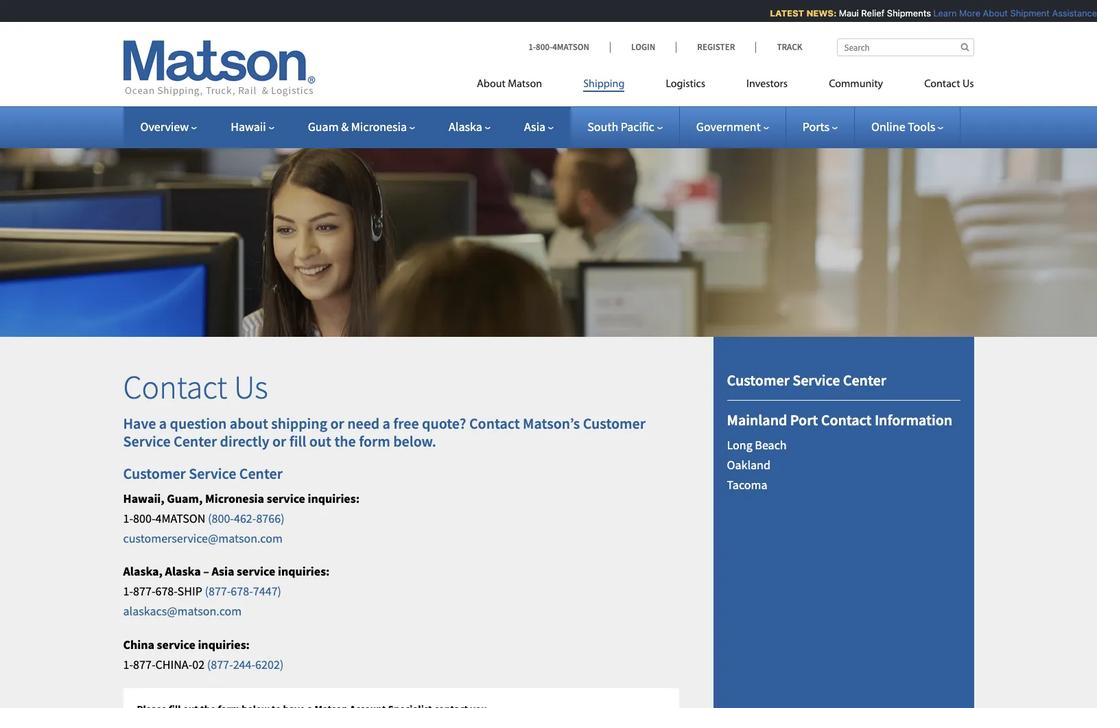Task type: locate. For each thing, give the bounding box(es) containing it.
800- down the "hawaii,"
[[133, 511, 156, 527]]

contact
[[925, 79, 961, 90], [123, 367, 227, 408], [822, 410, 872, 430], [470, 414, 520, 433]]

have
[[123, 414, 156, 433]]

service inside have a question about shipping or need a free quote? contact matson's customer service center directly or fill out the form below.
[[123, 432, 171, 451]]

2 a from the left
[[383, 414, 391, 433]]

0 horizontal spatial asia
[[212, 564, 235, 580]]

service up the "hawaii,"
[[123, 432, 171, 451]]

alaska down about matson
[[449, 119, 483, 135]]

service up guam, on the left
[[189, 464, 236, 483]]

section containing customer service center
[[697, 337, 992, 709]]

about
[[978, 8, 1003, 19], [477, 79, 506, 90]]

customer
[[727, 371, 790, 390], [583, 414, 646, 433], [123, 464, 186, 483]]

0 horizontal spatial 4matson
[[155, 511, 206, 527]]

1- inside alaska, alaska – asia service inquiries: 1-877-678-ship (877-678-7447) alaskacs@matson.com
[[123, 584, 133, 600]]

contact us up question
[[123, 367, 268, 408]]

fill
[[290, 432, 306, 451]]

0 horizontal spatial about
[[477, 79, 506, 90]]

678- right ship
[[231, 584, 253, 600]]

guam,
[[167, 491, 203, 507]]

hawaii, guam, micronesia service inquiries: 1-800-4matson (800-462-8766) customerservice@matson.com
[[123, 491, 360, 546]]

2 vertical spatial inquiries:
[[198, 637, 250, 653]]

2 horizontal spatial center
[[844, 371, 887, 390]]

(877-
[[205, 584, 231, 600], [207, 657, 233, 673]]

1 vertical spatial alaska
[[165, 564, 201, 580]]

the
[[335, 432, 356, 451]]

1 vertical spatial customer
[[583, 414, 646, 433]]

mainland
[[727, 410, 788, 430]]

1 horizontal spatial customer
[[583, 414, 646, 433]]

1 horizontal spatial service
[[189, 464, 236, 483]]

0 horizontal spatial micronesia
[[205, 491, 264, 507]]

south
[[588, 119, 619, 135]]

relief
[[856, 8, 879, 19]]

contact us inside top menu navigation
[[925, 79, 975, 90]]

micronesia up 462-
[[205, 491, 264, 507]]

1 horizontal spatial us
[[963, 79, 975, 90]]

4matson up shipping
[[553, 41, 590, 53]]

logistics
[[666, 79, 706, 90]]

0 vertical spatial customer service center
[[727, 371, 887, 390]]

0 vertical spatial asia
[[525, 119, 546, 135]]

1 horizontal spatial micronesia
[[351, 119, 407, 135]]

section
[[697, 337, 992, 709]]

1 vertical spatial asia
[[212, 564, 235, 580]]

login link
[[610, 41, 676, 53]]

1 horizontal spatial about
[[978, 8, 1003, 19]]

contact us link
[[904, 72, 975, 100]]

news:
[[801, 8, 831, 19]]

2 vertical spatial customer
[[123, 464, 186, 483]]

ports
[[803, 119, 830, 135]]

678- up alaskacs@matson.com
[[155, 584, 178, 600]]

form
[[359, 432, 391, 451]]

0 vertical spatial us
[[963, 79, 975, 90]]

1 vertical spatial customer service center
[[123, 464, 283, 483]]

0 vertical spatial contact us
[[925, 79, 975, 90]]

0 vertical spatial alaska
[[449, 119, 483, 135]]

0 vertical spatial inquiries:
[[308, 491, 360, 507]]

0 horizontal spatial 800-
[[133, 511, 156, 527]]

micronesia
[[351, 119, 407, 135], [205, 491, 264, 507]]

877- down alaska,
[[133, 584, 156, 600]]

a right have
[[159, 414, 167, 433]]

service
[[793, 371, 841, 390], [123, 432, 171, 451], [189, 464, 236, 483]]

–
[[203, 564, 209, 580]]

0 vertical spatial center
[[844, 371, 887, 390]]

customerservice@matson.com link
[[123, 531, 283, 546]]

1 vertical spatial inquiries:
[[278, 564, 330, 580]]

244-
[[233, 657, 255, 673]]

877-
[[133, 584, 156, 600], [133, 657, 156, 673]]

shipping
[[584, 79, 625, 90]]

1 vertical spatial service
[[237, 564, 276, 580]]

contact up tools
[[925, 79, 961, 90]]

alaska up ship
[[165, 564, 201, 580]]

800- inside hawaii, guam, micronesia service inquiries: 1-800-4matson (800-462-8766) customerservice@matson.com
[[133, 511, 156, 527]]

(800-462-8766) link
[[208, 511, 285, 527]]

online tools
[[872, 119, 936, 135]]

877- down china
[[133, 657, 156, 673]]

customer inside have a question about shipping or need a free quote? contact matson's customer service center directly or fill out the form below.
[[583, 414, 646, 433]]

2 678- from the left
[[231, 584, 253, 600]]

tacoma
[[727, 477, 768, 493]]

contact inside have a question about shipping or need a free quote? contact matson's customer service center directly or fill out the form below.
[[470, 414, 520, 433]]

0 horizontal spatial customer
[[123, 464, 186, 483]]

0 vertical spatial customer
[[727, 371, 790, 390]]

0 horizontal spatial service
[[123, 432, 171, 451]]

2 horizontal spatial service
[[793, 371, 841, 390]]

center inside section
[[844, 371, 887, 390]]

customer service center inside section
[[727, 371, 887, 390]]

asia
[[525, 119, 546, 135], [212, 564, 235, 580]]

1 vertical spatial micronesia
[[205, 491, 264, 507]]

(877- down –
[[205, 584, 231, 600]]

800- up matson
[[536, 41, 553, 53]]

asia inside alaska, alaska – asia service inquiries: 1-877-678-ship (877-678-7447) alaskacs@matson.com
[[212, 564, 235, 580]]

0 vertical spatial micronesia
[[351, 119, 407, 135]]

0 horizontal spatial 678-
[[155, 584, 178, 600]]

customer service center up port
[[727, 371, 887, 390]]

about left matson
[[477, 79, 506, 90]]

contact right quote?
[[470, 414, 520, 433]]

or left fill
[[273, 432, 287, 451]]

(800-
[[208, 511, 234, 527]]

us down search icon
[[963, 79, 975, 90]]

0 vertical spatial 4matson
[[553, 41, 590, 53]]

latest
[[765, 8, 799, 19]]

1 vertical spatial 800-
[[133, 511, 156, 527]]

us
[[963, 79, 975, 90], [234, 367, 268, 408]]

0 horizontal spatial us
[[234, 367, 268, 408]]

4matson down guam, on the left
[[155, 511, 206, 527]]

inquiries: down the
[[308, 491, 360, 507]]

1 horizontal spatial customer service center
[[727, 371, 887, 390]]

south pacific
[[588, 119, 655, 135]]

inquiries:
[[308, 491, 360, 507], [278, 564, 330, 580], [198, 637, 250, 653]]

service for mainland port contact information
[[793, 371, 841, 390]]

asia down about matson link on the top of the page
[[525, 119, 546, 135]]

contact us
[[925, 79, 975, 90], [123, 367, 268, 408]]

top menu navigation
[[477, 72, 975, 100]]

7447)
[[253, 584, 282, 600]]

long beach link
[[727, 437, 787, 453]]

china service inquiries: 1-877-china-02 (877-244-6202)
[[123, 637, 284, 673]]

1 vertical spatial contact us
[[123, 367, 268, 408]]

alaska,
[[123, 564, 163, 580]]

service up port
[[793, 371, 841, 390]]

1- inside china service inquiries: 1-877-china-02 (877-244-6202)
[[123, 657, 133, 673]]

1- down china
[[123, 657, 133, 673]]

online
[[872, 119, 906, 135]]

contact us down search icon
[[925, 79, 975, 90]]

(877-678-7447) link
[[205, 584, 282, 600]]

about matson
[[477, 79, 543, 90]]

have a question about shipping or need a free quote? contact matson's customer service center directly or fill out the form below.
[[123, 414, 646, 451]]

1 horizontal spatial 678-
[[231, 584, 253, 600]]

about inside top menu navigation
[[477, 79, 506, 90]]

inquiries: up 244-
[[198, 637, 250, 653]]

a left free
[[383, 414, 391, 433]]

micronesia inside hawaii, guam, micronesia service inquiries: 1-800-4matson (800-462-8766) customerservice@matson.com
[[205, 491, 264, 507]]

0 vertical spatial service
[[267, 491, 305, 507]]

1 horizontal spatial 4matson
[[553, 41, 590, 53]]

center up mainland port contact information at the right of page
[[844, 371, 887, 390]]

long
[[727, 437, 753, 453]]

2 horizontal spatial customer
[[727, 371, 790, 390]]

or left need
[[331, 414, 345, 433]]

alaskacs@matson.com link
[[123, 604, 242, 619]]

about right the more
[[978, 8, 1003, 19]]

1 vertical spatial 877-
[[133, 657, 156, 673]]

(877- inside china service inquiries: 1-877-china-02 (877-244-6202)
[[207, 657, 233, 673]]

alaska inside alaska, alaska – asia service inquiries: 1-877-678-ship (877-678-7447) alaskacs@matson.com
[[165, 564, 201, 580]]

center for hawaii, guam, micronesia service inquiries:
[[239, 464, 283, 483]]

tacoma link
[[727, 477, 768, 493]]

customer right matson's
[[583, 414, 646, 433]]

customer inside section
[[727, 371, 790, 390]]

1 vertical spatial about
[[477, 79, 506, 90]]

guam
[[308, 119, 339, 135]]

678-
[[155, 584, 178, 600], [231, 584, 253, 600]]

assistance
[[1047, 8, 1092, 19]]

contact inside section
[[822, 410, 872, 430]]

tools
[[908, 119, 936, 135]]

service up 7447)
[[237, 564, 276, 580]]

800-
[[536, 41, 553, 53], [133, 511, 156, 527]]

quote?
[[422, 414, 467, 433]]

2 vertical spatial center
[[239, 464, 283, 483]]

1 horizontal spatial center
[[239, 464, 283, 483]]

contact right port
[[822, 410, 872, 430]]

overview link
[[140, 119, 197, 135]]

0 horizontal spatial a
[[159, 414, 167, 433]]

1 vertical spatial (877-
[[207, 657, 233, 673]]

0 vertical spatial 877-
[[133, 584, 156, 600]]

0 horizontal spatial contact us
[[123, 367, 268, 408]]

center left directly
[[174, 432, 217, 451]]

service inside alaska, alaska – asia service inquiries: 1-877-678-ship (877-678-7447) alaskacs@matson.com
[[237, 564, 276, 580]]

2 877- from the top
[[133, 657, 156, 673]]

1 vertical spatial center
[[174, 432, 217, 451]]

service inside china service inquiries: 1-877-china-02 (877-244-6202)
[[157, 637, 196, 653]]

2 vertical spatial service
[[157, 637, 196, 653]]

1 vertical spatial 4matson
[[155, 511, 206, 527]]

None search field
[[837, 38, 975, 56]]

service up 8766)
[[267, 491, 305, 507]]

alaska, alaska – asia service inquiries: 1-877-678-ship (877-678-7447) alaskacs@matson.com
[[123, 564, 330, 619]]

inquiries: up 7447)
[[278, 564, 330, 580]]

1 horizontal spatial or
[[331, 414, 345, 433]]

1 horizontal spatial contact us
[[925, 79, 975, 90]]

service
[[267, 491, 305, 507], [237, 564, 276, 580], [157, 637, 196, 653]]

1- down the "hawaii,"
[[123, 511, 133, 527]]

guam & micronesia link
[[308, 119, 415, 135]]

0 vertical spatial (877-
[[205, 584, 231, 600]]

0 vertical spatial 800-
[[536, 41, 553, 53]]

1 a from the left
[[159, 414, 167, 433]]

1 678- from the left
[[155, 584, 178, 600]]

customer up the "hawaii,"
[[123, 464, 186, 483]]

0 vertical spatial service
[[793, 371, 841, 390]]

track
[[778, 41, 803, 53]]

micronesia right "&" at the left
[[351, 119, 407, 135]]

1- down alaska,
[[123, 584, 133, 600]]

service up "china-"
[[157, 637, 196, 653]]

1 horizontal spatial a
[[383, 414, 391, 433]]

shipping link
[[563, 72, 646, 100]]

1 vertical spatial service
[[123, 432, 171, 451]]

alaska
[[449, 119, 483, 135], [165, 564, 201, 580]]

inquiries: inside hawaii, guam, micronesia service inquiries: 1-800-4matson (800-462-8766) customerservice@matson.com
[[308, 491, 360, 507]]

customer up mainland
[[727, 371, 790, 390]]

us up about
[[234, 367, 268, 408]]

1 877- from the top
[[133, 584, 156, 600]]

customer service center for hawaii, guam, micronesia service inquiries:
[[123, 464, 283, 483]]

0 horizontal spatial alaska
[[165, 564, 201, 580]]

or
[[331, 414, 345, 433], [273, 432, 287, 451]]

(877- right the 02
[[207, 657, 233, 673]]

port
[[791, 410, 819, 430]]

overview
[[140, 119, 189, 135]]

1 horizontal spatial asia
[[525, 119, 546, 135]]

customer for mainland port contact information
[[727, 371, 790, 390]]

1 horizontal spatial alaska
[[449, 119, 483, 135]]

customer service center for mainland port contact information
[[727, 371, 887, 390]]

2 vertical spatial service
[[189, 464, 236, 483]]

center down directly
[[239, 464, 283, 483]]

6202)
[[255, 657, 284, 673]]

customer service center
[[727, 371, 887, 390], [123, 464, 283, 483]]

asia right –
[[212, 564, 235, 580]]

login
[[632, 41, 656, 53]]

0 horizontal spatial customer service center
[[123, 464, 283, 483]]

center inside have a question about shipping or need a free quote? contact matson's customer service center directly or fill out the form below.
[[174, 432, 217, 451]]

micronesia for guam,
[[205, 491, 264, 507]]

community
[[830, 79, 884, 90]]

customer service center up guam, on the left
[[123, 464, 283, 483]]

0 horizontal spatial center
[[174, 432, 217, 451]]



Task type: describe. For each thing, give the bounding box(es) containing it.
alaska link
[[449, 119, 491, 135]]

asia link
[[525, 119, 554, 135]]

latest news: maui relief shipments learn more about shipment assistance o
[[765, 8, 1098, 19]]

register link
[[676, 41, 756, 53]]

oakland
[[727, 457, 771, 473]]

blue matson logo with ocean, shipping, truck, rail and logistics written beneath it. image
[[123, 41, 315, 97]]

need
[[348, 414, 380, 433]]

shipments
[[882, 8, 926, 19]]

logistics link
[[646, 72, 726, 100]]

matson's
[[523, 414, 580, 433]]

track link
[[756, 41, 803, 53]]

community link
[[809, 72, 904, 100]]

1 horizontal spatial 800-
[[536, 41, 553, 53]]

1- inside hawaii, guam, micronesia service inquiries: 1-800-4matson (800-462-8766) customerservice@matson.com
[[123, 511, 133, 527]]

1-800-4matson
[[529, 41, 590, 53]]

02
[[192, 657, 205, 673]]

banner image
[[0, 126, 1098, 337]]

Search search field
[[837, 38, 975, 56]]

877- inside alaska, alaska – asia service inquiries: 1-877-678-ship (877-678-7447) alaskacs@matson.com
[[133, 584, 156, 600]]

south pacific link
[[588, 119, 663, 135]]

mainland port contact information
[[727, 410, 953, 430]]

hawaii,
[[123, 491, 165, 507]]

ship
[[178, 584, 202, 600]]

o
[[1095, 8, 1098, 19]]

pacific
[[621, 119, 655, 135]]

1-800-4matson link
[[529, 41, 610, 53]]

877- inside china service inquiries: 1-877-china-02 (877-244-6202)
[[133, 657, 156, 673]]

search image
[[962, 43, 970, 51]]

1- up matson
[[529, 41, 536, 53]]

shipment
[[1005, 8, 1045, 19]]

investors
[[747, 79, 788, 90]]

government link
[[697, 119, 770, 135]]

beach
[[755, 437, 787, 453]]

government
[[697, 119, 761, 135]]

learn more about shipment assistance o link
[[928, 8, 1098, 19]]

8766)
[[256, 511, 285, 527]]

matson
[[508, 79, 543, 90]]

question
[[170, 414, 227, 433]]

about matson link
[[477, 72, 563, 100]]

shipping
[[271, 414, 328, 433]]

4matson inside hawaii, guam, micronesia service inquiries: 1-800-4matson (800-462-8766) customerservice@matson.com
[[155, 511, 206, 527]]

contact up question
[[123, 367, 227, 408]]

out
[[309, 432, 332, 451]]

service for hawaii, guam, micronesia service inquiries:
[[189, 464, 236, 483]]

more
[[954, 8, 975, 19]]

hawaii
[[231, 119, 266, 135]]

long beach oakland tacoma
[[727, 437, 787, 493]]

customerservice@matson.com
[[123, 531, 283, 546]]

customer for hawaii, guam, micronesia service inquiries:
[[123, 464, 186, 483]]

maui
[[834, 8, 854, 19]]

ports link
[[803, 119, 838, 135]]

free
[[394, 414, 419, 433]]

learn
[[928, 8, 952, 19]]

information
[[875, 410, 953, 430]]

investors link
[[726, 72, 809, 100]]

462-
[[234, 511, 256, 527]]

oakland link
[[727, 457, 771, 473]]

0 vertical spatial about
[[978, 8, 1003, 19]]

&
[[341, 119, 349, 135]]

inquiries: inside alaska, alaska – asia service inquiries: 1-877-678-ship (877-678-7447) alaskacs@matson.com
[[278, 564, 330, 580]]

about
[[230, 414, 268, 433]]

0 horizontal spatial or
[[273, 432, 287, 451]]

below.
[[394, 432, 437, 451]]

(877-244-6202) link
[[207, 657, 284, 673]]

guam & micronesia
[[308, 119, 407, 135]]

online tools link
[[872, 119, 944, 135]]

china-
[[155, 657, 192, 673]]

service inside hawaii, guam, micronesia service inquiries: 1-800-4matson (800-462-8766) customerservice@matson.com
[[267, 491, 305, 507]]

china
[[123, 637, 154, 653]]

micronesia for &
[[351, 119, 407, 135]]

1 vertical spatial us
[[234, 367, 268, 408]]

us inside top menu navigation
[[963, 79, 975, 90]]

hawaii link
[[231, 119, 274, 135]]

(877- inside alaska, alaska – asia service inquiries: 1-877-678-ship (877-678-7447) alaskacs@matson.com
[[205, 584, 231, 600]]

inquiries: inside china service inquiries: 1-877-china-02 (877-244-6202)
[[198, 637, 250, 653]]

register
[[698, 41, 736, 53]]

contact inside top menu navigation
[[925, 79, 961, 90]]

alaskacs@matson.com
[[123, 604, 242, 619]]

center for mainland port contact information
[[844, 371, 887, 390]]



Task type: vqa. For each thing, say whether or not it's contained in the screenshot.
678-
yes



